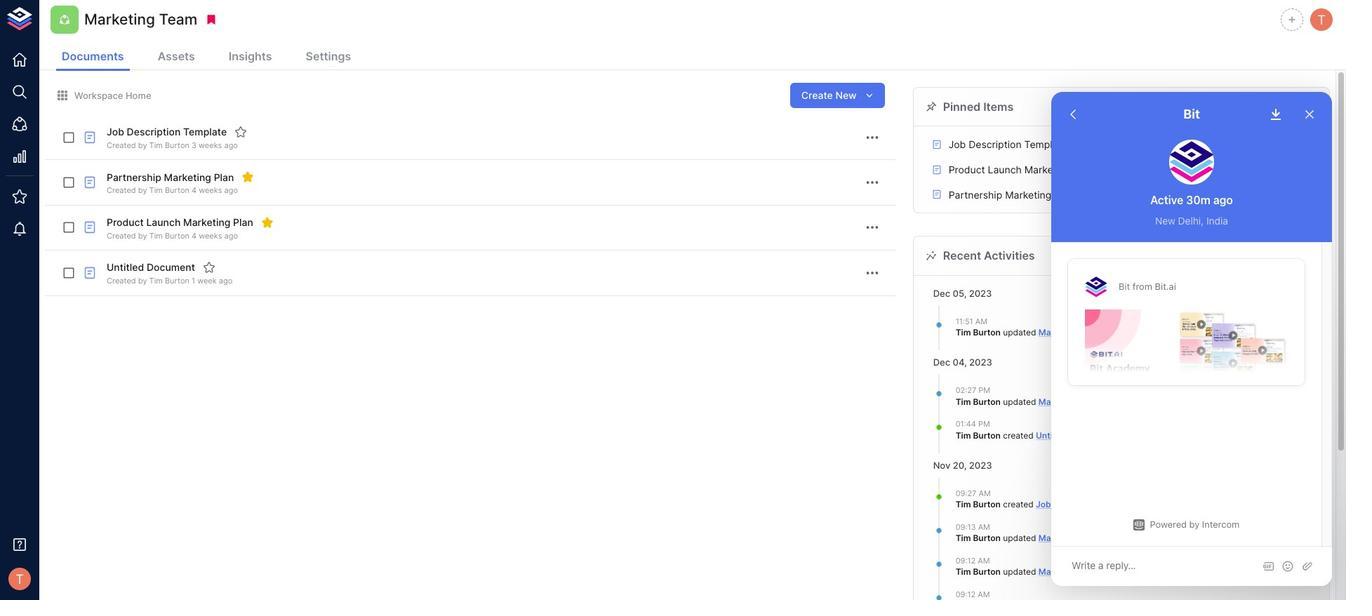 Task type: locate. For each thing, give the bounding box(es) containing it.
2 marketing team link from the top
[[1039, 396, 1104, 407]]

t button
[[1309, 6, 1335, 33], [4, 564, 35, 595]]

0 vertical spatial dec
[[933, 288, 951, 299]]

marketing up partnership marketing plan link
[[1025, 164, 1071, 175]]

team
[[159, 11, 198, 28], [1082, 327, 1104, 338], [1082, 396, 1104, 407], [1082, 533, 1104, 544], [1082, 567, 1104, 577]]

2 vertical spatial description
[[1053, 499, 1101, 510]]

created down created by tim burton 3 weeks ago
[[107, 186, 136, 195]]

2 horizontal spatial job
[[1036, 499, 1051, 510]]

0 horizontal spatial remove favorite image
[[242, 171, 254, 184]]

1 horizontal spatial partnership marketing plan
[[949, 189, 1074, 200]]

marketing team link for 11:51 am tim burton updated marketing team workspace
[[1039, 327, 1104, 338]]

1 4 from the top
[[192, 186, 197, 195]]

activities
[[984, 249, 1035, 263]]

2 4 from the top
[[192, 231, 197, 241]]

0 vertical spatial partnership
[[107, 171, 161, 183]]

1 horizontal spatial product launch marketing plan
[[949, 164, 1094, 175]]

11:51
[[956, 316, 973, 326]]

2 workspace from the top
[[1107, 533, 1150, 544]]

workspace inside 11:51 am tim burton updated marketing team workspace
[[1107, 327, 1150, 338]]

1 vertical spatial description
[[969, 139, 1022, 151]]

4 up 1
[[192, 231, 197, 241]]

burton inside 02:27 pm tim burton updated marketing team
[[973, 396, 1001, 407]]

product inside button
[[949, 164, 985, 175]]

marketing up 02:27 pm tim burton updated marketing team on the bottom of page
[[1039, 327, 1080, 338]]

weeks up favorite icon
[[199, 231, 222, 241]]

home
[[126, 90, 151, 101]]

untitled down 02:27 pm tim burton updated marketing team on the bottom of page
[[1036, 430, 1069, 441]]

partnership up recent
[[949, 189, 1003, 200]]

workspace home
[[74, 90, 151, 101]]

0 horizontal spatial document
[[147, 261, 195, 273]]

burton
[[165, 140, 189, 150], [165, 186, 189, 195], [165, 231, 189, 241], [165, 276, 189, 286], [973, 327, 1001, 338], [973, 396, 1001, 407], [973, 430, 1001, 441], [973, 499, 1001, 510], [973, 533, 1001, 544], [973, 567, 1001, 577]]

1 horizontal spatial t button
[[1309, 6, 1335, 33]]

burton inside 09:12 am tim burton updated marketing team workspace
[[973, 567, 1001, 577]]

dec 04, 2023
[[933, 357, 993, 368]]

1 by from the top
[[138, 140, 147, 150]]

dialog
[[1052, 92, 1332, 586]]

week
[[197, 276, 217, 286]]

1 horizontal spatial partnership
[[949, 189, 1003, 200]]

team inside 11:51 am tim burton updated marketing team workspace
[[1082, 327, 1104, 338]]

burton down 01:44
[[973, 430, 1001, 441]]

insights link
[[223, 44, 278, 71]]

am for 11:51 am tim burton updated marketing team workspace
[[976, 316, 988, 326]]

workspace for 09:13 am tim burton updated marketing team workspace
[[1107, 533, 1150, 544]]

create
[[802, 89, 833, 101]]

dec for dec 04, 2023
[[933, 357, 951, 368]]

1 vertical spatial untitled
[[1036, 430, 1069, 441]]

updated up 09:12 am tim burton updated marketing team workspace
[[1003, 533, 1037, 544]]

created up untitled document on the left top of page
[[107, 231, 136, 241]]

job inside 09:27 am tim burton created job description template
[[1036, 499, 1051, 510]]

1 horizontal spatial job description template
[[949, 139, 1068, 151]]

description up 09:13 am tim burton updated marketing team workspace
[[1053, 499, 1101, 510]]

marketing inside button
[[1005, 189, 1052, 200]]

2 created by tim burton 4 weeks ago from the top
[[107, 231, 238, 241]]

partnership down created by tim burton 3 weeks ago
[[107, 171, 161, 183]]

2 horizontal spatial template
[[1103, 499, 1140, 510]]

2023 right 04,
[[970, 357, 993, 368]]

team inside 02:27 pm tim burton updated marketing team
[[1082, 396, 1104, 407]]

2 horizontal spatial description
[[1053, 499, 1101, 510]]

marketing team link
[[1039, 327, 1104, 338], [1039, 396, 1104, 407], [1039, 533, 1104, 544], [1039, 567, 1104, 577]]

0 vertical spatial created
[[1003, 430, 1034, 441]]

1 horizontal spatial launch
[[988, 164, 1022, 175]]

job description template link up 09:13 am tim burton updated marketing team workspace
[[1036, 499, 1140, 510]]

marketing up 09:12 am tim burton updated marketing team workspace
[[1039, 533, 1080, 544]]

weeks down created by tim burton 3 weeks ago
[[199, 186, 222, 195]]

pinned
[[943, 100, 981, 114]]

0 horizontal spatial untitled
[[107, 261, 144, 273]]

weeks for marketing
[[199, 231, 222, 241]]

0 horizontal spatial launch
[[146, 216, 181, 228]]

burton down created by tim burton 3 weeks ago
[[165, 186, 189, 195]]

workspace home link
[[56, 89, 151, 102]]

09:12 inside 09:12 am tim burton updated marketing team workspace
[[956, 556, 976, 566]]

1 vertical spatial created
[[1003, 499, 1034, 510]]

created by tim burton 4 weeks ago for marketing
[[107, 186, 238, 195]]

burton up untitled document on the left top of page
[[165, 231, 189, 241]]

created for untitled
[[1003, 430, 1034, 441]]

description down items
[[969, 139, 1022, 151]]

created
[[1003, 430, 1034, 441], [1003, 499, 1034, 510]]

4 down 3
[[192, 186, 197, 195]]

partnership marketing plan inside button
[[949, 189, 1074, 200]]

updated inside 11:51 am tim burton updated marketing team workspace
[[1003, 327, 1037, 338]]

0 vertical spatial job description template link
[[931, 138, 1293, 152]]

description
[[127, 126, 181, 138], [969, 139, 1022, 151], [1053, 499, 1101, 510]]

1 horizontal spatial remove favorite image
[[261, 216, 274, 229]]

team for 02:27 pm tim burton updated marketing team
[[1082, 396, 1104, 407]]

1 vertical spatial dec
[[933, 357, 951, 368]]

1 vertical spatial job
[[949, 139, 966, 151]]

1 vertical spatial partnership marketing plan
[[949, 189, 1074, 200]]

4 updated from the top
[[1003, 567, 1037, 577]]

09:27 am tim burton created job description template
[[956, 488, 1140, 510]]

0 vertical spatial launch
[[988, 164, 1022, 175]]

01:44 pm tim burton created untitled document
[[956, 419, 1113, 441]]

am inside 09:27 am tim burton created job description template
[[979, 488, 991, 498]]

product up untitled document on the left top of page
[[107, 216, 144, 228]]

0 vertical spatial document
[[147, 261, 195, 273]]

3 weeks from the top
[[199, 231, 222, 241]]

1 vertical spatial workspace
[[1107, 533, 1150, 544]]

product launch marketing plan up untitled document on the left top of page
[[107, 216, 253, 228]]

0 vertical spatial workspace
[[1107, 327, 1150, 338]]

workspace inside 09:12 am tim burton updated marketing team workspace
[[1107, 567, 1150, 577]]

09:13 am tim burton updated marketing team workspace
[[956, 522, 1150, 544]]

updated up 01:44 pm tim burton created untitled document
[[1003, 396, 1037, 407]]

4 created from the top
[[107, 276, 136, 286]]

1 vertical spatial weeks
[[199, 186, 222, 195]]

plan
[[1074, 164, 1094, 175], [214, 171, 234, 183], [1055, 189, 1074, 200], [233, 216, 253, 228]]

team for 09:13 am tim burton updated marketing team workspace
[[1082, 533, 1104, 544]]

3 marketing team link from the top
[[1039, 533, 1104, 544]]

tim down 02:27
[[956, 396, 971, 407]]

workspace for 11:51 am tim burton updated marketing team workspace
[[1107, 327, 1150, 338]]

marketing up activities
[[1005, 189, 1052, 200]]

1 09:12 from the top
[[956, 556, 976, 566]]

1 vertical spatial product launch marketing plan
[[107, 216, 253, 228]]

0 vertical spatial job description template
[[107, 126, 227, 138]]

burton inside 01:44 pm tim burton created untitled document
[[973, 430, 1001, 441]]

team inside 09:12 am tim burton updated marketing team workspace
[[1082, 567, 1104, 577]]

burton down 11:51
[[973, 327, 1001, 338]]

by down created by tim burton 3 weeks ago
[[138, 186, 147, 195]]

ago
[[224, 140, 238, 150], [224, 186, 238, 195], [224, 231, 238, 241], [219, 276, 233, 286]]

recent activities
[[943, 249, 1035, 263]]

by down untitled document on the left top of page
[[138, 276, 147, 286]]

3 created from the top
[[107, 231, 136, 241]]

0 vertical spatial template
[[183, 126, 227, 138]]

untitled document
[[107, 261, 195, 273]]

tim down 09:27
[[956, 499, 971, 510]]

marketing up documents
[[84, 11, 155, 28]]

dec for dec 05, 2023
[[933, 288, 951, 299]]

1 created from the top
[[1003, 430, 1034, 441]]

09:12 am tim burton updated marketing team workspace
[[956, 556, 1150, 577]]

1 vertical spatial product
[[107, 216, 144, 228]]

tim down untitled document on the left top of page
[[149, 276, 163, 286]]

0 horizontal spatial job description template
[[107, 126, 227, 138]]

job description template up created by tim burton 3 weeks ago
[[107, 126, 227, 138]]

marketing
[[84, 11, 155, 28], [1025, 164, 1071, 175], [164, 171, 211, 183], [1005, 189, 1052, 200], [183, 216, 231, 228], [1039, 327, 1080, 338], [1039, 396, 1080, 407], [1039, 533, 1080, 544], [1039, 567, 1080, 577]]

1 created by tim burton 4 weeks ago from the top
[[107, 186, 238, 195]]

1 vertical spatial t
[[16, 571, 24, 587]]

1 vertical spatial 09:12
[[956, 590, 976, 600]]

workspace
[[1107, 327, 1150, 338], [1107, 533, 1150, 544], [1107, 567, 1150, 577]]

0 vertical spatial product
[[949, 164, 985, 175]]

tim
[[149, 140, 163, 150], [149, 186, 163, 195], [149, 231, 163, 241], [149, 276, 163, 286], [956, 327, 971, 338], [956, 396, 971, 407], [956, 430, 971, 441], [956, 499, 971, 510], [956, 533, 971, 544], [956, 567, 971, 577]]

burton down 09:27
[[973, 499, 1001, 510]]

job
[[107, 126, 124, 138], [949, 139, 966, 151], [1036, 499, 1051, 510]]

created inside 09:27 am tim burton created job description template
[[1003, 499, 1034, 510]]

by for partnership
[[138, 186, 147, 195]]

4 by from the top
[[138, 276, 147, 286]]

partnership marketing plan up activities
[[949, 189, 1074, 200]]

updated up 02:27 pm tim burton updated marketing team on the bottom of page
[[1003, 327, 1037, 338]]

4 for launch
[[192, 231, 197, 241]]

2 09:12 from the top
[[956, 590, 976, 600]]

remove favorite image for product launch marketing plan
[[261, 216, 274, 229]]

1 vertical spatial created by tim burton 4 weeks ago
[[107, 231, 238, 241]]

created by tim burton 4 weeks ago
[[107, 186, 238, 195], [107, 231, 238, 241]]

job down pinned
[[949, 139, 966, 151]]

template
[[183, 126, 227, 138], [1025, 139, 1068, 151], [1103, 499, 1140, 510]]

plan inside button
[[1055, 189, 1074, 200]]

3 by from the top
[[138, 231, 147, 241]]

1 vertical spatial job description template
[[949, 139, 1068, 151]]

product launch marketing plan
[[949, 164, 1094, 175], [107, 216, 253, 228]]

tim inside 09:13 am tim burton updated marketing team workspace
[[956, 533, 971, 544]]

1 horizontal spatial job
[[949, 139, 966, 151]]

2 dec from the top
[[933, 357, 951, 368]]

0 vertical spatial job
[[107, 126, 124, 138]]

0 vertical spatial t button
[[1309, 6, 1335, 33]]

1 horizontal spatial document
[[1071, 430, 1113, 441]]

2 created from the top
[[1003, 499, 1034, 510]]

job up 09:13 am tim burton updated marketing team workspace
[[1036, 499, 1051, 510]]

am inside 09:13 am tim burton updated marketing team workspace
[[978, 522, 990, 532]]

2 vertical spatial job
[[1036, 499, 1051, 510]]

2023 right 05,
[[969, 288, 992, 299]]

created by tim burton 4 weeks ago down created by tim burton 3 weeks ago
[[107, 186, 238, 195]]

0 horizontal spatial product
[[107, 216, 144, 228]]

tim inside 09:27 am tim burton created job description template
[[956, 499, 971, 510]]

marketing inside 09:12 am tim burton updated marketing team workspace
[[1039, 567, 1080, 577]]

product
[[949, 164, 985, 175], [107, 216, 144, 228]]

tim up '09:12 am'
[[956, 567, 971, 577]]

dec
[[933, 288, 951, 299], [933, 357, 951, 368]]

1 marketing team link from the top
[[1039, 327, 1104, 338]]

document
[[147, 261, 195, 273], [1071, 430, 1113, 441]]

untitled
[[107, 261, 144, 273], [1036, 430, 1069, 441]]

burton up '09:12 am'
[[973, 567, 1001, 577]]

0 vertical spatial 09:12
[[956, 556, 976, 566]]

tim down 01:44
[[956, 430, 971, 441]]

1 dec from the top
[[933, 288, 951, 299]]

0 vertical spatial created by tim burton 4 weeks ago
[[107, 186, 238, 195]]

marketing team link for 09:13 am tim burton updated marketing team workspace
[[1039, 533, 1104, 544]]

1 vertical spatial remove favorite image
[[261, 216, 274, 229]]

1 created from the top
[[107, 140, 136, 150]]

tim inside 02:27 pm tim burton updated marketing team
[[956, 396, 971, 407]]

2 vertical spatial workspace
[[1107, 567, 1150, 577]]

t
[[1318, 12, 1326, 27], [16, 571, 24, 587]]

burton inside 11:51 am tim burton updated marketing team workspace
[[973, 327, 1001, 338]]

1 vertical spatial 4
[[192, 231, 197, 241]]

created down untitled document on the left top of page
[[107, 276, 136, 286]]

pm right 02:27
[[979, 385, 991, 395]]

0 horizontal spatial partnership marketing plan
[[107, 171, 234, 183]]

0 horizontal spatial t button
[[4, 564, 35, 595]]

job down "workspace home"
[[107, 126, 124, 138]]

description inside 09:27 am tim burton created job description template
[[1053, 499, 1101, 510]]

1 horizontal spatial t
[[1318, 12, 1326, 27]]

created up 09:13 am tim burton updated marketing team workspace
[[1003, 499, 1034, 510]]

updated for 09:12 am tim burton updated marketing team workspace
[[1003, 567, 1037, 577]]

document inside 01:44 pm tim burton created untitled document
[[1071, 430, 1113, 441]]

2023 for dec 04, 2023
[[970, 357, 993, 368]]

0 vertical spatial 2023
[[969, 288, 992, 299]]

tim up untitled document on the left top of page
[[149, 231, 163, 241]]

by for job
[[138, 140, 147, 150]]

2023
[[969, 288, 992, 299], [970, 357, 993, 368], [969, 459, 992, 471]]

product launch marketing plan button
[[919, 157, 1324, 182]]

created for untitled
[[107, 276, 136, 286]]

marketing down 09:13 am tim burton updated marketing team workspace
[[1039, 567, 1080, 577]]

09:12 am
[[956, 590, 990, 600]]

1 vertical spatial template
[[1025, 139, 1068, 151]]

1 horizontal spatial untitled
[[1036, 430, 1069, 441]]

partnership marketing plan down created by tim burton 3 weeks ago
[[107, 171, 234, 183]]

0 vertical spatial t
[[1318, 12, 1326, 27]]

burton down 02:27
[[973, 396, 1001, 407]]

product down pinned
[[949, 164, 985, 175]]

1 vertical spatial pm
[[979, 419, 990, 429]]

2 by from the top
[[138, 186, 147, 195]]

1 updated from the top
[[1003, 327, 1037, 338]]

1 vertical spatial 2023
[[970, 357, 993, 368]]

1 vertical spatial partnership
[[949, 189, 1003, 200]]

dec 05, 2023
[[933, 288, 992, 299]]

remove bookmark image
[[205, 13, 218, 26]]

ago for plan
[[224, 186, 238, 195]]

0 horizontal spatial template
[[183, 126, 227, 138]]

0 vertical spatial remove favorite image
[[242, 171, 254, 184]]

am for 09:27 am tim burton created job description template
[[979, 488, 991, 498]]

workspace inside 09:13 am tim burton updated marketing team workspace
[[1107, 533, 1150, 544]]

3 updated from the top
[[1003, 533, 1037, 544]]

job description template link
[[931, 138, 1293, 152], [1036, 499, 1140, 510]]

updated for 02:27 pm tim burton updated marketing team
[[1003, 396, 1037, 407]]

02:27 pm tim burton updated marketing team
[[956, 385, 1104, 407]]

dec left 05,
[[933, 288, 951, 299]]

updated down 09:13 am tim burton updated marketing team workspace
[[1003, 567, 1037, 577]]

09:12 for 09:12 am
[[956, 590, 976, 600]]

burton down 09:13
[[973, 533, 1001, 544]]

launch
[[988, 164, 1022, 175], [146, 216, 181, 228]]

created down "workspace home"
[[107, 140, 136, 150]]

2 vertical spatial 2023
[[969, 459, 992, 471]]

3 workspace from the top
[[1107, 567, 1150, 577]]

marketing up untitled document link
[[1039, 396, 1080, 407]]

job description template
[[107, 126, 227, 138], [949, 139, 1068, 151]]

1 workspace from the top
[[1107, 327, 1150, 338]]

weeks right 3
[[199, 140, 222, 150]]

1 horizontal spatial description
[[969, 139, 1022, 151]]

0 vertical spatial partnership marketing plan
[[107, 171, 234, 183]]

created by tim burton 4 weeks ago for launch
[[107, 231, 238, 241]]

am for 09:13 am tim burton updated marketing team workspace
[[978, 522, 990, 532]]

01:44
[[956, 419, 976, 429]]

4
[[192, 186, 197, 195], [192, 231, 197, 241]]

pm right 01:44
[[979, 419, 990, 429]]

0 horizontal spatial product launch marketing plan
[[107, 216, 253, 228]]

partnership marketing plan
[[107, 171, 234, 183], [949, 189, 1074, 200]]

2 updated from the top
[[1003, 396, 1037, 407]]

am inside 09:12 am tim burton updated marketing team workspace
[[978, 556, 990, 566]]

0 vertical spatial product launch marketing plan
[[949, 164, 1094, 175]]

2 vertical spatial weeks
[[199, 231, 222, 241]]

2 weeks from the top
[[199, 186, 222, 195]]

am
[[976, 316, 988, 326], [979, 488, 991, 498], [978, 522, 990, 532], [978, 556, 990, 566], [978, 590, 990, 600]]

team inside 09:13 am tim burton updated marketing team workspace
[[1082, 533, 1104, 544]]

09:12
[[956, 556, 976, 566], [956, 590, 976, 600]]

tim down 11:51
[[956, 327, 971, 338]]

marketing team link for 02:27 pm tim burton updated marketing team
[[1039, 396, 1104, 407]]

updated inside 02:27 pm tim burton updated marketing team
[[1003, 396, 1037, 407]]

by down home
[[138, 140, 147, 150]]

2023 for dec 05, 2023
[[969, 288, 992, 299]]

marketing inside button
[[1025, 164, 1071, 175]]

job description template down items
[[949, 139, 1068, 151]]

4 for marketing
[[192, 186, 197, 195]]

favorite image
[[235, 126, 247, 138]]

am inside 11:51 am tim burton updated marketing team workspace
[[976, 316, 988, 326]]

created
[[107, 140, 136, 150], [107, 186, 136, 195], [107, 231, 136, 241], [107, 276, 136, 286]]

updated inside 09:12 am tim burton updated marketing team workspace
[[1003, 567, 1037, 577]]

0 horizontal spatial description
[[127, 126, 181, 138]]

created for job
[[107, 140, 136, 150]]

marketing team
[[84, 11, 198, 28]]

1 vertical spatial launch
[[146, 216, 181, 228]]

0 vertical spatial 4
[[192, 186, 197, 195]]

template inside job description template button
[[1025, 139, 1068, 151]]

pm inside 02:27 pm tim burton updated marketing team
[[979, 385, 991, 395]]

untitled up created by tim burton 1 week ago
[[107, 261, 144, 273]]

created inside 01:44 pm tim burton created untitled document
[[1003, 430, 1034, 441]]

05,
[[953, 288, 967, 299]]

workspace for 09:12 am tim burton updated marketing team workspace
[[1107, 567, 1150, 577]]

updated
[[1003, 327, 1037, 338], [1003, 396, 1037, 407], [1003, 533, 1037, 544], [1003, 567, 1037, 577]]

launch down items
[[988, 164, 1022, 175]]

tim down 09:13
[[956, 533, 971, 544]]

by for product
[[138, 231, 147, 241]]

2023 right 20,
[[969, 459, 992, 471]]

marketing inside 09:13 am tim burton updated marketing team workspace
[[1039, 533, 1080, 544]]

weeks
[[199, 140, 222, 150], [199, 186, 222, 195], [199, 231, 222, 241]]

updated inside 09:13 am tim burton updated marketing team workspace
[[1003, 533, 1037, 544]]

created down 02:27 pm tim burton updated marketing team on the bottom of page
[[1003, 430, 1034, 441]]

02:27
[[956, 385, 977, 395]]

0 horizontal spatial job
[[107, 126, 124, 138]]

burton inside 09:27 am tim burton created job description template
[[973, 499, 1001, 510]]

partnership
[[107, 171, 161, 183], [949, 189, 1003, 200]]

created by tim burton 4 weeks ago up untitled document on the left top of page
[[107, 231, 238, 241]]

dec left 04,
[[933, 357, 951, 368]]

tim inside 01:44 pm tim burton created untitled document
[[956, 430, 971, 441]]

1 horizontal spatial template
[[1025, 139, 1068, 151]]

pm
[[979, 385, 991, 395], [979, 419, 990, 429]]

1 vertical spatial document
[[1071, 430, 1113, 441]]

1 weeks from the top
[[199, 140, 222, 150]]

marketing down 3
[[164, 171, 211, 183]]

4 marketing team link from the top
[[1039, 567, 1104, 577]]

description up created by tim burton 3 weeks ago
[[127, 126, 181, 138]]

workspace
[[74, 90, 123, 101]]

0 vertical spatial description
[[127, 126, 181, 138]]

1 vertical spatial t button
[[4, 564, 35, 595]]

by up untitled document on the left top of page
[[138, 231, 147, 241]]

0 vertical spatial weeks
[[199, 140, 222, 150]]

launch up untitled document on the left top of page
[[146, 216, 181, 228]]

1 horizontal spatial product
[[949, 164, 985, 175]]

product launch marketing plan down items
[[949, 164, 1094, 175]]

1
[[192, 276, 195, 286]]

2 created from the top
[[107, 186, 136, 195]]

am for 09:12 am tim burton updated marketing team workspace
[[978, 556, 990, 566]]

2 vertical spatial template
[[1103, 499, 1140, 510]]

by
[[138, 140, 147, 150], [138, 186, 147, 195], [138, 231, 147, 241], [138, 276, 147, 286]]

0 vertical spatial pm
[[979, 385, 991, 395]]

job description template link up product launch marketing plan link
[[931, 138, 1293, 152]]

remove favorite image
[[242, 171, 254, 184], [261, 216, 274, 229]]

pm inside 01:44 pm tim burton created untitled document
[[979, 419, 990, 429]]



Task type: describe. For each thing, give the bounding box(es) containing it.
09:13
[[956, 522, 976, 532]]

2023 for nov 20, 2023
[[969, 459, 992, 471]]

ago for marketing
[[224, 231, 238, 241]]

11:51 am tim burton updated marketing team workspace
[[956, 316, 1150, 338]]

0 vertical spatial untitled
[[107, 261, 144, 273]]

updated for 09:13 am tim burton updated marketing team workspace
[[1003, 533, 1037, 544]]

settings link
[[300, 44, 357, 71]]

1 vertical spatial job description template link
[[1036, 499, 1140, 510]]

pm for updated
[[979, 385, 991, 395]]

untitled inside 01:44 pm tim burton created untitled document
[[1036, 430, 1069, 441]]

partnership inside partnership marketing plan link
[[949, 189, 1003, 200]]

product launch marketing plan link
[[931, 163, 1293, 177]]

documents
[[62, 49, 124, 63]]

tim down created by tim burton 3 weeks ago
[[149, 186, 163, 195]]

assets link
[[152, 44, 201, 71]]

settings
[[306, 49, 351, 63]]

created by tim burton 3 weeks ago
[[107, 140, 238, 150]]

launch inside button
[[988, 164, 1022, 175]]

marketing inside 02:27 pm tim burton updated marketing team
[[1039, 396, 1080, 407]]

ago for template
[[224, 140, 238, 150]]

assets
[[158, 49, 195, 63]]

by for untitled
[[138, 276, 147, 286]]

partnership marketing plan link
[[931, 188, 1293, 202]]

marketing up favorite icon
[[183, 216, 231, 228]]

job description template button
[[919, 132, 1324, 157]]

remove favorite image for partnership marketing plan
[[242, 171, 254, 184]]

tim inside 09:12 am tim burton updated marketing team workspace
[[956, 567, 971, 577]]

09:27
[[956, 488, 977, 498]]

recent
[[943, 249, 981, 263]]

partnership marketing plan button
[[919, 182, 1324, 207]]

marketing inside 11:51 am tim burton updated marketing team workspace
[[1039, 327, 1080, 338]]

items
[[984, 100, 1014, 114]]

job description template inside button
[[949, 139, 1068, 151]]

template inside 09:27 am tim burton created job description template
[[1103, 499, 1140, 510]]

nov
[[933, 459, 951, 471]]

new
[[836, 89, 857, 101]]

create new button
[[790, 83, 885, 108]]

0 horizontal spatial partnership
[[107, 171, 161, 183]]

burton left 3
[[165, 140, 189, 150]]

nov 20, 2023
[[933, 459, 992, 471]]

created by tim burton 1 week ago
[[107, 276, 233, 286]]

tim left 3
[[149, 140, 163, 150]]

created for job
[[1003, 499, 1034, 510]]

description inside job description template link
[[969, 139, 1022, 151]]

created for product
[[107, 231, 136, 241]]

09:12 for 09:12 am tim burton updated marketing team workspace
[[956, 556, 976, 566]]

team for 11:51 am tim burton updated marketing team workspace
[[1082, 327, 1104, 338]]

team for 09:12 am tim burton updated marketing team workspace
[[1082, 567, 1104, 577]]

3
[[192, 140, 197, 150]]

pm for created
[[979, 419, 990, 429]]

weeks for plan
[[199, 186, 222, 195]]

create new
[[802, 89, 857, 101]]

am for 09:12 am
[[978, 590, 990, 600]]

job description template link inside button
[[931, 138, 1293, 152]]

updated for 11:51 am tim burton updated marketing team workspace
[[1003, 327, 1037, 338]]

pinned items
[[943, 100, 1014, 114]]

favorite image
[[203, 261, 215, 274]]

job inside button
[[949, 139, 966, 151]]

marketing team link for 09:12 am tim burton updated marketing team workspace
[[1039, 567, 1104, 577]]

created for partnership
[[107, 186, 136, 195]]

20,
[[953, 459, 967, 471]]

weeks for template
[[199, 140, 222, 150]]

burton left 1
[[165, 276, 189, 286]]

tim inside 11:51 am tim burton updated marketing team workspace
[[956, 327, 971, 338]]

plan inside button
[[1074, 164, 1094, 175]]

0 horizontal spatial t
[[16, 571, 24, 587]]

untitled document link
[[1036, 430, 1113, 441]]

04,
[[953, 357, 967, 368]]

documents link
[[56, 44, 130, 71]]

burton inside 09:13 am tim burton updated marketing team workspace
[[973, 533, 1001, 544]]

insights
[[229, 49, 272, 63]]

product launch marketing plan inside button
[[949, 164, 1094, 175]]



Task type: vqa. For each thing, say whether or not it's contained in the screenshot.
the topmost Remove Favorite icon
yes



